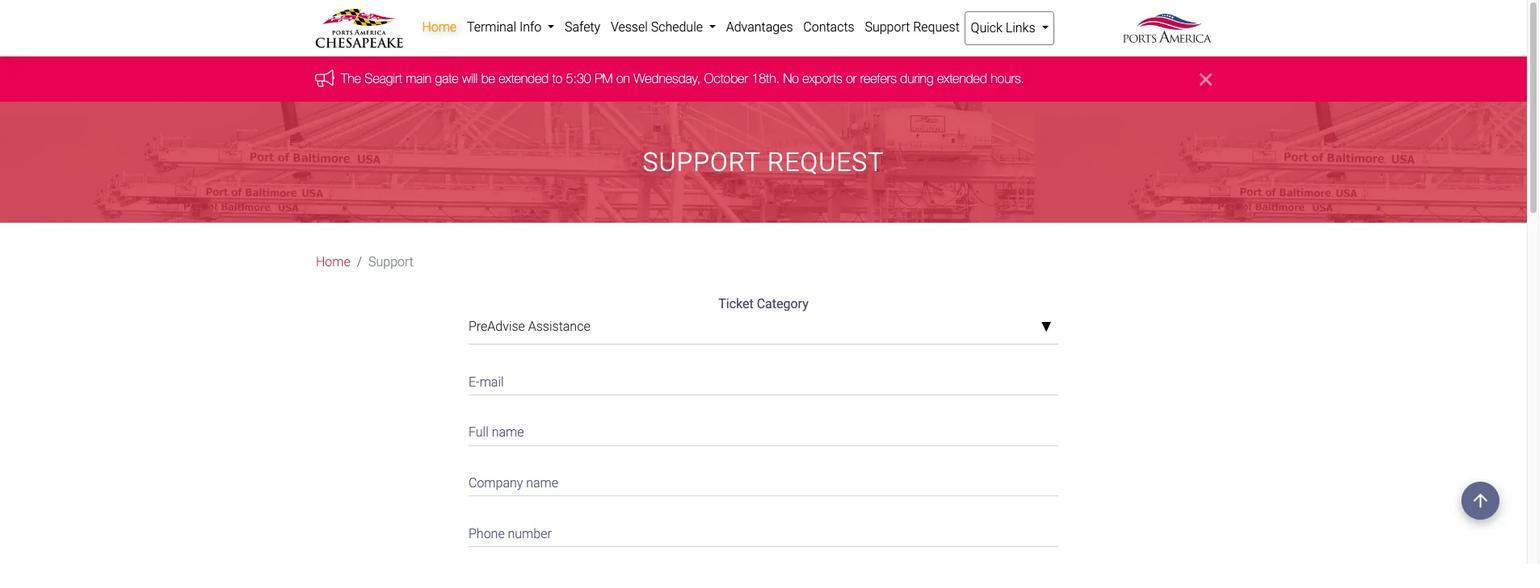 Task type: describe. For each thing, give the bounding box(es) containing it.
on
[[617, 71, 630, 86]]

▼
[[1041, 322, 1052, 335]]

terminal
[[467, 19, 516, 35]]

gate
[[435, 71, 459, 86]]

number
[[508, 527, 552, 542]]

reefers
[[860, 71, 897, 86]]

will
[[462, 71, 478, 86]]

the seagirt main gate will be extended to 5:30 pm on wednesday, october 18th.  no exports or reefers during extended hours.
[[341, 71, 1025, 86]]

e-mail
[[469, 375, 504, 390]]

e-
[[469, 375, 480, 390]]

1 vertical spatial support
[[643, 147, 761, 178]]

to
[[552, 71, 563, 86]]

1 horizontal spatial home link
[[417, 11, 462, 44]]

0 horizontal spatial request
[[768, 147, 885, 178]]

ticket category
[[719, 297, 809, 312]]

support inside "support request" link
[[865, 19, 910, 35]]

go to top image
[[1462, 483, 1500, 520]]

mail
[[480, 375, 504, 390]]

phone
[[469, 527, 505, 542]]

support request link
[[860, 11, 965, 44]]

safety link
[[560, 11, 606, 44]]

0 horizontal spatial home link
[[316, 253, 351, 273]]

support request inside "support request" link
[[865, 19, 960, 35]]

october
[[704, 71, 748, 86]]

terminal info link
[[462, 11, 560, 44]]

full name
[[469, 425, 524, 441]]

vessel schedule link
[[606, 11, 721, 44]]

schedule
[[651, 19, 703, 35]]

quick links link
[[965, 11, 1055, 45]]

seagirt
[[365, 71, 403, 86]]

Company name text field
[[469, 466, 1059, 497]]

0 horizontal spatial home
[[316, 255, 351, 270]]

preadvise
[[469, 320, 525, 335]]

the seagirt main gate will be extended to 5:30 pm on wednesday, october 18th.  no exports or reefers during extended hours. alert
[[0, 57, 1528, 102]]

phone number
[[469, 527, 552, 542]]

quick
[[971, 20, 1003, 36]]

E-mail email field
[[469, 365, 1059, 396]]

preadvise assistance
[[469, 320, 591, 335]]

close image
[[1200, 70, 1212, 89]]

name for company name
[[526, 476, 559, 491]]

links
[[1006, 20, 1036, 36]]

5:30
[[566, 71, 591, 86]]



Task type: vqa. For each thing, say whether or not it's contained in the screenshot.
Request
yes



Task type: locate. For each thing, give the bounding box(es) containing it.
no
[[784, 71, 799, 86]]

home
[[422, 19, 457, 35], [316, 255, 351, 270]]

full
[[469, 425, 489, 441]]

2 horizontal spatial support
[[865, 19, 910, 35]]

or
[[846, 71, 857, 86]]

name
[[492, 425, 524, 441], [526, 476, 559, 491]]

0 vertical spatial home link
[[417, 11, 462, 44]]

contacts link
[[798, 11, 860, 44]]

pm
[[595, 71, 613, 86]]

0 horizontal spatial support
[[369, 255, 414, 270]]

be
[[481, 71, 495, 86]]

Full name text field
[[469, 415, 1059, 447]]

0 vertical spatial name
[[492, 425, 524, 441]]

0 horizontal spatial name
[[492, 425, 524, 441]]

18th.
[[752, 71, 780, 86]]

1 vertical spatial home link
[[316, 253, 351, 273]]

Phone number text field
[[469, 517, 1059, 548]]

1 vertical spatial home
[[316, 255, 351, 270]]

2 extended from the left
[[937, 71, 987, 86]]

1 horizontal spatial request
[[913, 19, 960, 35]]

1 vertical spatial request
[[768, 147, 885, 178]]

advantages link
[[721, 11, 798, 44]]

name for full name
[[492, 425, 524, 441]]

terminal info
[[467, 19, 545, 35]]

vessel schedule
[[611, 19, 706, 35]]

company name
[[469, 476, 559, 491]]

extended
[[499, 71, 549, 86], [937, 71, 987, 86]]

support request
[[865, 19, 960, 35], [643, 147, 885, 178]]

1 horizontal spatial name
[[526, 476, 559, 491]]

0 vertical spatial support request
[[865, 19, 960, 35]]

vessel
[[611, 19, 648, 35]]

exports
[[803, 71, 843, 86]]

name right company
[[526, 476, 559, 491]]

safety
[[565, 19, 601, 35]]

contacts
[[804, 19, 855, 35]]

assistance
[[528, 320, 591, 335]]

extended left to
[[499, 71, 549, 86]]

1 extended from the left
[[499, 71, 549, 86]]

0 vertical spatial request
[[913, 19, 960, 35]]

1 horizontal spatial extended
[[937, 71, 987, 86]]

2 vertical spatial support
[[369, 255, 414, 270]]

home link
[[417, 11, 462, 44], [316, 253, 351, 273]]

during
[[901, 71, 934, 86]]

name right full at left
[[492, 425, 524, 441]]

quick links
[[971, 20, 1039, 36]]

1 vertical spatial support request
[[643, 147, 885, 178]]

0 vertical spatial support
[[865, 19, 910, 35]]

0 vertical spatial home
[[422, 19, 457, 35]]

support
[[865, 19, 910, 35], [643, 147, 761, 178], [369, 255, 414, 270]]

advantages
[[726, 19, 793, 35]]

the
[[341, 71, 361, 86]]

1 horizontal spatial home
[[422, 19, 457, 35]]

main
[[406, 71, 432, 86]]

info
[[520, 19, 542, 35]]

bullhorn image
[[315, 69, 341, 87]]

1 vertical spatial name
[[526, 476, 559, 491]]

hours.
[[991, 71, 1025, 86]]

ticket
[[719, 297, 754, 312]]

extended right during
[[937, 71, 987, 86]]

1 horizontal spatial support
[[643, 147, 761, 178]]

the seagirt main gate will be extended to 5:30 pm on wednesday, october 18th.  no exports or reefers during extended hours. link
[[341, 71, 1025, 86]]

company
[[469, 476, 523, 491]]

request
[[913, 19, 960, 35], [768, 147, 885, 178]]

category
[[757, 297, 809, 312]]

0 horizontal spatial extended
[[499, 71, 549, 86]]

wednesday,
[[634, 71, 701, 86]]



